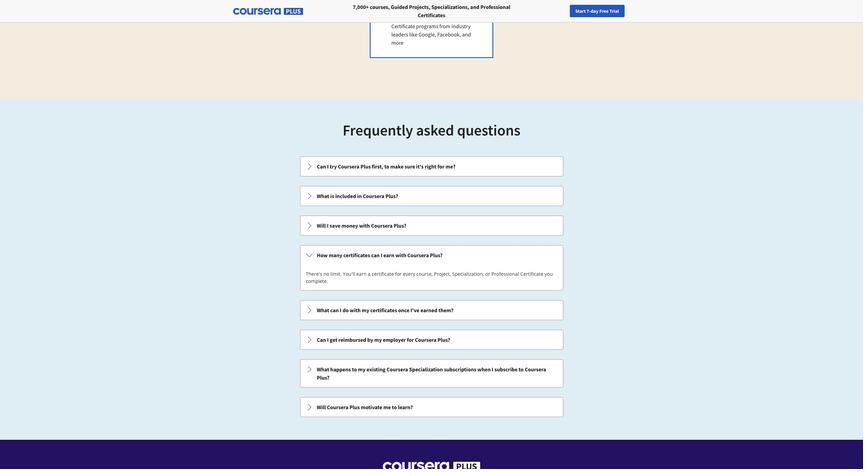Task type: locate. For each thing, give the bounding box(es) containing it.
1 what from the top
[[317, 193, 329, 200]]

coursera plus image
[[233, 8, 303, 15], [383, 463, 480, 470]]

1 vertical spatial certificates
[[370, 307, 397, 314]]

coursera right the existing
[[387, 367, 408, 373]]

professional inside "there's no limit. you'll earn a certificate for every course, project, specialization, or professional certificate you complete."
[[491, 271, 519, 278]]

0 vertical spatial my
[[362, 307, 369, 314]]

2 vertical spatial my
[[358, 367, 366, 373]]

save
[[330, 223, 340, 229]]

2 vertical spatial for
[[407, 337, 414, 344]]

coursera up course,
[[407, 252, 429, 259]]

certificate
[[372, 271, 394, 278]]

coursera up specialization
[[415, 337, 436, 344]]

what for what can i do with my certificates once i've earned them?
[[317, 307, 329, 314]]

professional inside choose from more than 15 professional certificate programs from industry leaders like google, facebook, and more
[[453, 14, 482, 21]]

2 vertical spatial with
[[350, 307, 361, 314]]

3 what from the top
[[317, 367, 329, 373]]

to
[[384, 163, 389, 170], [352, 367, 357, 373], [519, 367, 524, 373], [392, 404, 397, 411]]

what
[[317, 193, 329, 200], [317, 307, 329, 314], [317, 367, 329, 373]]

my
[[362, 307, 369, 314], [374, 337, 382, 344], [358, 367, 366, 373]]

with up every
[[395, 252, 406, 259]]

1 will from the top
[[317, 223, 326, 229]]

more up programs
[[422, 14, 434, 21]]

1 vertical spatial what
[[317, 307, 329, 314]]

1 vertical spatial my
[[374, 337, 382, 344]]

i inside what happens to my existing coursera specialization subscriptions when i subscribe to coursera plus?
[[492, 367, 493, 373]]

1 horizontal spatial coursera plus image
[[383, 463, 480, 470]]

1 vertical spatial certificate
[[520, 271, 543, 278]]

existing
[[367, 367, 385, 373]]

my right by
[[374, 337, 382, 344]]

can for can i get reimbursed by my employer for coursera plus?
[[317, 337, 326, 344]]

for inside "there's no limit. you'll earn a certificate for every course, project, specialization, or professional certificate you complete."
[[395, 271, 402, 278]]

1 horizontal spatial certificate
[[520, 271, 543, 278]]

plus?
[[385, 193, 398, 200], [394, 223, 406, 229], [430, 252, 443, 259], [437, 337, 450, 344], [317, 375, 329, 382]]

1 vertical spatial can
[[317, 337, 326, 344]]

for inside dropdown button
[[407, 337, 414, 344]]

1 horizontal spatial for
[[407, 337, 414, 344]]

with
[[359, 223, 370, 229], [395, 252, 406, 259], [350, 307, 361, 314]]

0 vertical spatial certificate
[[391, 23, 415, 30]]

0 vertical spatial coursera plus image
[[233, 8, 303, 15]]

1 horizontal spatial earn
[[383, 252, 394, 259]]

free
[[599, 8, 609, 14]]

in
[[357, 193, 362, 200]]

will for will coursera plus motivate me to learn?
[[317, 404, 326, 411]]

industry
[[451, 23, 471, 30]]

plus? inside 'will i save money with coursera plus?' dropdown button
[[394, 223, 406, 229]]

can left get
[[317, 337, 326, 344]]

coursera inside 'will i save money with coursera plus?' dropdown button
[[371, 223, 393, 229]]

1 vertical spatial plus
[[349, 404, 360, 411]]

coursera right in
[[363, 193, 384, 200]]

plus left motivate
[[349, 404, 360, 411]]

plus left first,
[[360, 163, 371, 170]]

what can i do with my certificates once i've earned them?
[[317, 307, 453, 314]]

to right me
[[392, 404, 397, 411]]

with right do at the left of the page
[[350, 307, 361, 314]]

and
[[470, 3, 479, 10], [462, 31, 471, 38]]

from
[[410, 14, 421, 21], [439, 23, 450, 30]]

project,
[[434, 271, 451, 278]]

certificate left you at the right bottom
[[520, 271, 543, 278]]

certificates inside how many certificates can i earn with coursera plus? dropdown button
[[343, 252, 370, 259]]

7-
[[587, 8, 591, 14]]

me
[[383, 404, 391, 411]]

can left try
[[317, 163, 326, 170]]

coursera right try
[[338, 163, 359, 170]]

coursera inside how many certificates can i earn with coursera plus? dropdown button
[[407, 252, 429, 259]]

can
[[317, 163, 326, 170], [317, 337, 326, 344]]

for
[[437, 163, 444, 170], [395, 271, 402, 278], [407, 337, 414, 344]]

plus inside dropdown button
[[349, 404, 360, 411]]

choose from more than 15 professional certificate programs from industry leaders like google, facebook, and more
[[391, 14, 482, 46]]

choose
[[391, 14, 409, 21]]

0 horizontal spatial certificate
[[391, 23, 415, 30]]

certificates
[[418, 12, 445, 19]]

i up certificate at the bottom left
[[381, 252, 382, 259]]

can i get reimbursed by my employer for coursera plus?
[[317, 337, 450, 344]]

for right "employer"
[[407, 337, 414, 344]]

coursera right subscribe
[[525, 367, 546, 373]]

what inside what can i do with my certificates once i've earned them? dropdown button
[[317, 307, 329, 314]]

1 vertical spatial will
[[317, 404, 326, 411]]

or
[[485, 271, 490, 278]]

1 vertical spatial professional
[[453, 14, 482, 21]]

coursera left motivate
[[327, 404, 348, 411]]

can inside dropdown button
[[317, 337, 326, 344]]

will
[[317, 223, 326, 229], [317, 404, 326, 411]]

more down 'leaders'
[[391, 39, 404, 46]]

guided
[[391, 3, 408, 10]]

earn inside "there's no limit. you'll earn a certificate for every course, project, specialization, or professional certificate you complete."
[[356, 271, 367, 278]]

0 vertical spatial for
[[437, 163, 444, 170]]

earn
[[383, 252, 394, 259], [356, 271, 367, 278]]

start
[[575, 8, 586, 14]]

and down industry
[[462, 31, 471, 38]]

you
[[544, 271, 553, 278]]

0 horizontal spatial plus
[[349, 404, 360, 411]]

7,000+ courses, guided projects, specializations, and professional certificates
[[353, 3, 510, 19]]

2 can from the top
[[317, 337, 326, 344]]

for left every
[[395, 271, 402, 278]]

asked
[[416, 121, 454, 140]]

you'll
[[343, 271, 355, 278]]

from up facebook,
[[439, 23, 450, 30]]

0 horizontal spatial for
[[395, 271, 402, 278]]

with right money
[[359, 223, 370, 229]]

coursera inside will coursera plus motivate me to learn? dropdown button
[[327, 404, 348, 411]]

what left "happens" on the bottom of page
[[317, 367, 329, 373]]

i
[[327, 163, 329, 170], [327, 223, 329, 229], [381, 252, 382, 259], [340, 307, 341, 314], [327, 337, 329, 344], [492, 367, 493, 373]]

certificate down "choose"
[[391, 23, 415, 30]]

15
[[447, 14, 452, 21]]

2 vertical spatial professional
[[491, 271, 519, 278]]

2 will from the top
[[317, 404, 326, 411]]

specialization
[[409, 367, 443, 373]]

i right when
[[492, 367, 493, 373]]

2 vertical spatial what
[[317, 367, 329, 373]]

my inside what happens to my existing coursera specialization subscriptions when i subscribe to coursera plus?
[[358, 367, 366, 373]]

learn?
[[398, 404, 413, 411]]

2 what from the top
[[317, 307, 329, 314]]

can for can i try coursera plus first, to make sure it's right for me?
[[317, 163, 326, 170]]

certificates up you'll
[[343, 252, 370, 259]]

what left do at the left of the page
[[317, 307, 329, 314]]

0 horizontal spatial more
[[391, 39, 404, 46]]

my left the existing
[[358, 367, 366, 373]]

what left is
[[317, 193, 329, 200]]

0 vertical spatial can
[[371, 252, 380, 259]]

0 vertical spatial what
[[317, 193, 329, 200]]

can left do at the left of the page
[[330, 307, 339, 314]]

day
[[591, 8, 598, 14]]

1 vertical spatial can
[[330, 307, 339, 314]]

can i get reimbursed by my employer for coursera plus? button
[[300, 331, 563, 350]]

coursera up how many certificates can i earn with coursera plus?
[[371, 223, 393, 229]]

reimbursed
[[338, 337, 366, 344]]

included
[[335, 193, 356, 200]]

plus
[[360, 163, 371, 170], [349, 404, 360, 411]]

my right do at the left of the page
[[362, 307, 369, 314]]

i inside dropdown button
[[327, 163, 329, 170]]

plus inside dropdown button
[[360, 163, 371, 170]]

for left the me? at the top
[[437, 163, 444, 170]]

a
[[368, 271, 370, 278]]

to right first,
[[384, 163, 389, 170]]

1 vertical spatial for
[[395, 271, 402, 278]]

coursera
[[338, 163, 359, 170], [363, 193, 384, 200], [371, 223, 393, 229], [407, 252, 429, 259], [415, 337, 436, 344], [387, 367, 408, 373], [525, 367, 546, 373], [327, 404, 348, 411]]

1 horizontal spatial more
[[422, 14, 434, 21]]

certificates left once
[[370, 307, 397, 314]]

professional
[[480, 3, 510, 10], [453, 14, 482, 21], [491, 271, 519, 278]]

1 vertical spatial earn
[[356, 271, 367, 278]]

no
[[323, 271, 329, 278]]

plus? inside what is included in coursera plus? dropdown button
[[385, 193, 398, 200]]

there's
[[306, 271, 322, 278]]

frequently
[[343, 121, 413, 140]]

0 horizontal spatial earn
[[356, 271, 367, 278]]

to right "happens" on the bottom of page
[[352, 367, 357, 373]]

0 vertical spatial professional
[[480, 3, 510, 10]]

for for every
[[395, 271, 402, 278]]

0 vertical spatial earn
[[383, 252, 394, 259]]

1 vertical spatial and
[[462, 31, 471, 38]]

0 vertical spatial will
[[317, 223, 326, 229]]

certificate
[[391, 23, 415, 30], [520, 271, 543, 278]]

leaders
[[391, 31, 408, 38]]

frequently asked questions
[[343, 121, 520, 140]]

what inside what happens to my existing coursera specialization subscriptions when i subscribe to coursera plus?
[[317, 367, 329, 373]]

certificates
[[343, 252, 370, 259], [370, 307, 397, 314]]

0 vertical spatial can
[[317, 163, 326, 170]]

questions
[[457, 121, 520, 140]]

i left get
[[327, 337, 329, 344]]

can inside dropdown button
[[317, 163, 326, 170]]

0 horizontal spatial from
[[410, 14, 421, 21]]

it's
[[416, 163, 424, 170]]

0 vertical spatial with
[[359, 223, 370, 229]]

make
[[390, 163, 404, 170]]

1 horizontal spatial from
[[439, 23, 450, 30]]

None search field
[[95, 4, 260, 18]]

can up certificate at the bottom left
[[371, 252, 380, 259]]

how
[[317, 252, 328, 259]]

complete.
[[306, 278, 328, 285]]

0 vertical spatial and
[[470, 3, 479, 10]]

try
[[330, 163, 337, 170]]

for inside dropdown button
[[437, 163, 444, 170]]

1 can from the top
[[317, 163, 326, 170]]

more
[[422, 14, 434, 21], [391, 39, 404, 46]]

what inside what is included in coursera plus? dropdown button
[[317, 193, 329, 200]]

from down projects, at the top of the page
[[410, 14, 421, 21]]

2 horizontal spatial for
[[437, 163, 444, 170]]

1 horizontal spatial can
[[371, 252, 380, 259]]

1 vertical spatial from
[[439, 23, 450, 30]]

and inside 7,000+ courses, guided projects, specializations, and professional certificates
[[470, 3, 479, 10]]

can i try coursera plus first, to make sure it's right for me? button
[[300, 157, 563, 176]]

1 vertical spatial coursera plus image
[[383, 463, 480, 470]]

list
[[299, 156, 564, 419]]

get
[[330, 337, 337, 344]]

0 vertical spatial certificates
[[343, 252, 370, 259]]

earn up certificate at the bottom left
[[383, 252, 394, 259]]

like
[[409, 31, 417, 38]]

can
[[371, 252, 380, 259], [330, 307, 339, 314]]

do
[[342, 307, 349, 314]]

happens
[[330, 367, 351, 373]]

what is included in coursera plus? button
[[300, 187, 563, 206]]

earn left 'a'
[[356, 271, 367, 278]]

0 vertical spatial plus
[[360, 163, 371, 170]]

than
[[435, 14, 446, 21]]

i left try
[[327, 163, 329, 170]]

1 horizontal spatial plus
[[360, 163, 371, 170]]

and up industry
[[470, 3, 479, 10]]



Task type: describe. For each thing, give the bounding box(es) containing it.
employer
[[383, 337, 406, 344]]

will for will i save money with coursera plus?
[[317, 223, 326, 229]]

earn inside how many certificates can i earn with coursera plus? dropdown button
[[383, 252, 394, 259]]

to inside dropdown button
[[392, 404, 397, 411]]

1 vertical spatial more
[[391, 39, 404, 46]]

right
[[425, 163, 436, 170]]

earned
[[420, 307, 437, 314]]

will i save money with coursera plus?
[[317, 223, 406, 229]]

start 7-day free trial
[[575, 8, 619, 14]]

plus? inside can i get reimbursed by my employer for coursera plus? dropdown button
[[437, 337, 450, 344]]

list containing can i try coursera plus first, to make sure it's right for me?
[[299, 156, 564, 419]]

specializations,
[[431, 3, 469, 10]]

is
[[330, 193, 334, 200]]

coursera inside can i get reimbursed by my employer for coursera plus? dropdown button
[[415, 337, 436, 344]]

to right subscribe
[[519, 367, 524, 373]]

i've
[[411, 307, 419, 314]]

once
[[398, 307, 409, 314]]

certificate inside "there's no limit. you'll earn a certificate for every course, project, specialization, or professional certificate you complete."
[[520, 271, 543, 278]]

how many certificates can i earn with coursera plus? button
[[300, 246, 563, 265]]

will coursera plus motivate me to learn?
[[317, 404, 413, 411]]

certificate inside choose from more than 15 professional certificate programs from industry leaders like google, facebook, and more
[[391, 23, 415, 30]]

0 horizontal spatial can
[[330, 307, 339, 314]]

my for employer
[[374, 337, 382, 344]]

coursera inside what is included in coursera plus? dropdown button
[[363, 193, 384, 200]]

subscribe
[[494, 367, 518, 373]]

7,000+
[[353, 3, 369, 10]]

0 horizontal spatial coursera plus image
[[233, 8, 303, 15]]

sure
[[405, 163, 415, 170]]

plus? inside how many certificates can i earn with coursera plus? dropdown button
[[430, 252, 443, 259]]

courses,
[[370, 3, 390, 10]]

money
[[342, 223, 358, 229]]

them?
[[438, 307, 453, 314]]

google,
[[419, 31, 436, 38]]

my for certificates
[[362, 307, 369, 314]]

what happens to my existing coursera specialization subscriptions when i subscribe to coursera plus? button
[[300, 360, 563, 388]]

and inside choose from more than 15 professional certificate programs from industry leaders like google, facebook, and more
[[462, 31, 471, 38]]

what for what happens to my existing coursera specialization subscriptions when i subscribe to coursera plus?
[[317, 367, 329, 373]]

with for certificates
[[350, 307, 361, 314]]

i left do at the left of the page
[[340, 307, 341, 314]]

for for coursera
[[407, 337, 414, 344]]

will i save money with coursera plus? button
[[300, 216, 563, 236]]

trial
[[609, 8, 619, 14]]

by
[[367, 337, 373, 344]]

motivate
[[361, 404, 382, 411]]

there's no limit. you'll earn a certificate for every course, project, specialization, or professional certificate you complete.
[[306, 271, 553, 285]]

limit.
[[331, 271, 342, 278]]

0 vertical spatial more
[[422, 14, 434, 21]]

specialization,
[[452, 271, 484, 278]]

course,
[[416, 271, 433, 278]]

what is included in coursera plus?
[[317, 193, 398, 200]]

when
[[477, 367, 491, 373]]

first,
[[372, 163, 383, 170]]

start 7-day free trial button
[[570, 5, 624, 17]]

me?
[[446, 163, 455, 170]]

every
[[403, 271, 415, 278]]

0 vertical spatial from
[[410, 14, 421, 21]]

what happens to my existing coursera specialization subscriptions when i subscribe to coursera plus?
[[317, 367, 546, 382]]

projects,
[[409, 3, 430, 10]]

can i try coursera plus first, to make sure it's right for me?
[[317, 163, 455, 170]]

facebook,
[[437, 31, 461, 38]]

coursera inside can i try coursera plus first, to make sure it's right for me? dropdown button
[[338, 163, 359, 170]]

what can i do with my certificates once i've earned them? button
[[300, 301, 563, 320]]

how many certificates can i earn with coursera plus?
[[317, 252, 443, 259]]

professional inside 7,000+ courses, guided projects, specializations, and professional certificates
[[480, 3, 510, 10]]

certificates inside what can i do with my certificates once i've earned them? dropdown button
[[370, 307, 397, 314]]

will coursera plus motivate me to learn? button
[[300, 398, 563, 418]]

with for plus?
[[359, 223, 370, 229]]

subscriptions
[[444, 367, 476, 373]]

to inside dropdown button
[[384, 163, 389, 170]]

what for what is included in coursera plus?
[[317, 193, 329, 200]]

plus? inside what happens to my existing coursera specialization subscriptions when i subscribe to coursera plus?
[[317, 375, 329, 382]]

i left 'save'
[[327, 223, 329, 229]]

1 vertical spatial with
[[395, 252, 406, 259]]

many
[[329, 252, 342, 259]]

programs
[[416, 23, 438, 30]]



Task type: vqa. For each thing, say whether or not it's contained in the screenshot.
Can inside the dropdown button
yes



